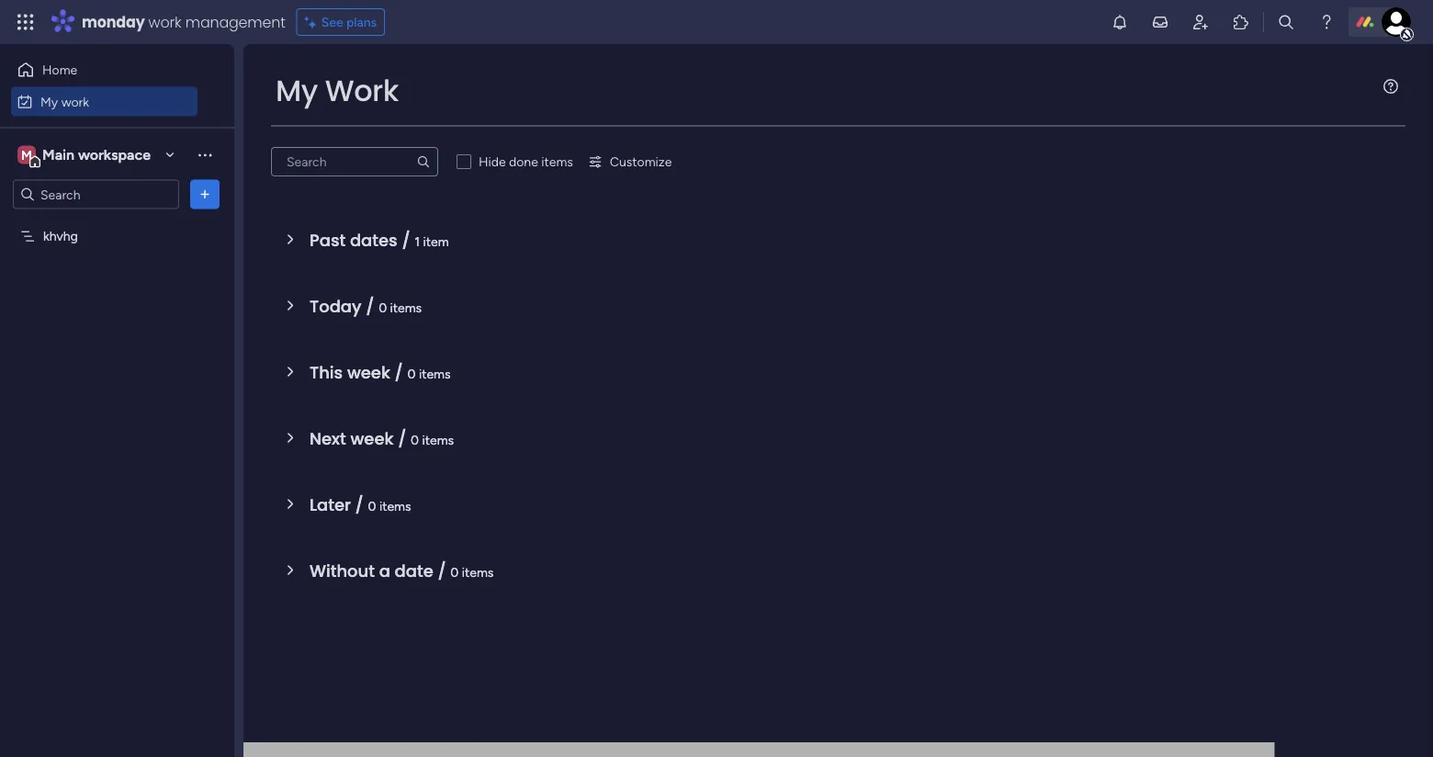Task type: describe. For each thing, give the bounding box(es) containing it.
item
[[423, 233, 449, 249]]

items inside today / 0 items
[[390, 300, 422, 315]]

0 inside next week / 0 items
[[411, 432, 419, 448]]

khvhg list box
[[0, 217, 234, 500]]

today / 0 items
[[310, 295, 422, 318]]

notifications image
[[1111, 13, 1130, 31]]

home
[[42, 62, 77, 78]]

past
[[310, 228, 346, 252]]

date
[[395, 559, 434, 583]]

hide
[[479, 154, 506, 170]]

gary orlando image
[[1382, 7, 1412, 37]]

see plans button
[[297, 8, 385, 36]]

today
[[310, 295, 362, 318]]

search image
[[416, 154, 431, 169]]

hide done items
[[479, 154, 573, 170]]

my work
[[276, 70, 399, 111]]

workspace
[[78, 146, 151, 164]]

dates
[[350, 228, 398, 252]]

workspace image
[[17, 145, 36, 165]]

Search in workspace field
[[39, 184, 153, 205]]

search everything image
[[1277, 13, 1296, 31]]

next
[[310, 427, 346, 450]]

home button
[[11, 55, 198, 85]]

items inside without a date / 0 items
[[462, 564, 494, 580]]

/ right date
[[438, 559, 446, 583]]

this
[[310, 361, 343, 384]]

this week / 0 items
[[310, 361, 451, 384]]

my work button
[[11, 87, 198, 116]]

invite members image
[[1192, 13, 1210, 31]]

a
[[379, 559, 390, 583]]

select product image
[[17, 13, 35, 31]]

my for my work
[[276, 70, 318, 111]]

see
[[321, 14, 343, 30]]

work for monday
[[148, 11, 182, 32]]

/ down this week / 0 items
[[398, 427, 407, 450]]

Filter dashboard by text search field
[[271, 147, 438, 176]]

items inside later / 0 items
[[380, 498, 411, 514]]



Task type: locate. For each thing, give the bounding box(es) containing it.
items inside this week / 0 items
[[419, 366, 451, 381]]

0 horizontal spatial work
[[61, 94, 89, 109]]

help image
[[1318, 13, 1336, 31]]

items right done
[[542, 154, 573, 170]]

customize button
[[581, 147, 680, 176]]

items right the later
[[380, 498, 411, 514]]

workspace options image
[[196, 145, 214, 164]]

1 vertical spatial week
[[351, 427, 394, 450]]

work
[[325, 70, 399, 111]]

apps image
[[1232, 13, 1251, 31]]

0 vertical spatial week
[[347, 361, 391, 384]]

without
[[310, 559, 375, 583]]

later
[[310, 493, 351, 517]]

without a date / 0 items
[[310, 559, 494, 583]]

plans
[[347, 14, 377, 30]]

work right monday
[[148, 11, 182, 32]]

later / 0 items
[[310, 493, 411, 517]]

items right date
[[462, 564, 494, 580]]

items up next week / 0 items
[[419, 366, 451, 381]]

0 inside later / 0 items
[[368, 498, 376, 514]]

items
[[542, 154, 573, 170], [390, 300, 422, 315], [419, 366, 451, 381], [422, 432, 454, 448], [380, 498, 411, 514], [462, 564, 494, 580]]

m
[[21, 147, 32, 163]]

management
[[185, 11, 286, 32]]

my work
[[40, 94, 89, 109]]

/ right the later
[[355, 493, 364, 517]]

inbox image
[[1152, 13, 1170, 31]]

week for next
[[351, 427, 394, 450]]

khvhg
[[43, 228, 78, 244]]

work for my
[[61, 94, 89, 109]]

my left work
[[276, 70, 318, 111]]

0 down this week / 0 items
[[411, 432, 419, 448]]

0 up next week / 0 items
[[408, 366, 416, 381]]

0 right today
[[379, 300, 387, 315]]

0 right the later
[[368, 498, 376, 514]]

work down home
[[61, 94, 89, 109]]

my inside button
[[40, 94, 58, 109]]

/ up next week / 0 items
[[395, 361, 403, 384]]

option
[[0, 220, 234, 223]]

main workspace
[[42, 146, 151, 164]]

1 vertical spatial work
[[61, 94, 89, 109]]

workspace selection element
[[17, 144, 153, 168]]

0 horizontal spatial my
[[40, 94, 58, 109]]

1
[[415, 233, 420, 249]]

monday
[[82, 11, 145, 32]]

1 horizontal spatial work
[[148, 11, 182, 32]]

0 inside today / 0 items
[[379, 300, 387, 315]]

work inside my work button
[[61, 94, 89, 109]]

done
[[509, 154, 538, 170]]

options image
[[196, 185, 214, 204]]

monday work management
[[82, 11, 286, 32]]

0
[[379, 300, 387, 315], [408, 366, 416, 381], [411, 432, 419, 448], [368, 498, 376, 514], [451, 564, 459, 580]]

1 horizontal spatial my
[[276, 70, 318, 111]]

work
[[148, 11, 182, 32], [61, 94, 89, 109]]

week for this
[[347, 361, 391, 384]]

week right next
[[351, 427, 394, 450]]

/ left 1
[[402, 228, 411, 252]]

my for my work
[[40, 94, 58, 109]]

items down this week / 0 items
[[422, 432, 454, 448]]

0 vertical spatial work
[[148, 11, 182, 32]]

my
[[276, 70, 318, 111], [40, 94, 58, 109]]

see plans
[[321, 14, 377, 30]]

my down home
[[40, 94, 58, 109]]

/ right today
[[366, 295, 374, 318]]

None search field
[[271, 147, 438, 176]]

week
[[347, 361, 391, 384], [351, 427, 394, 450]]

0 right date
[[451, 564, 459, 580]]

items inside next week / 0 items
[[422, 432, 454, 448]]

0 inside this week / 0 items
[[408, 366, 416, 381]]

past dates / 1 item
[[310, 228, 449, 252]]

week right the this
[[347, 361, 391, 384]]

next week / 0 items
[[310, 427, 454, 450]]

0 inside without a date / 0 items
[[451, 564, 459, 580]]

main
[[42, 146, 75, 164]]

menu image
[[1384, 79, 1399, 94]]

items down 1
[[390, 300, 422, 315]]

customize
[[610, 154, 672, 170]]

/
[[402, 228, 411, 252], [366, 295, 374, 318], [395, 361, 403, 384], [398, 427, 407, 450], [355, 493, 364, 517], [438, 559, 446, 583]]



Task type: vqa. For each thing, say whether or not it's contained in the screenshot.
condition
no



